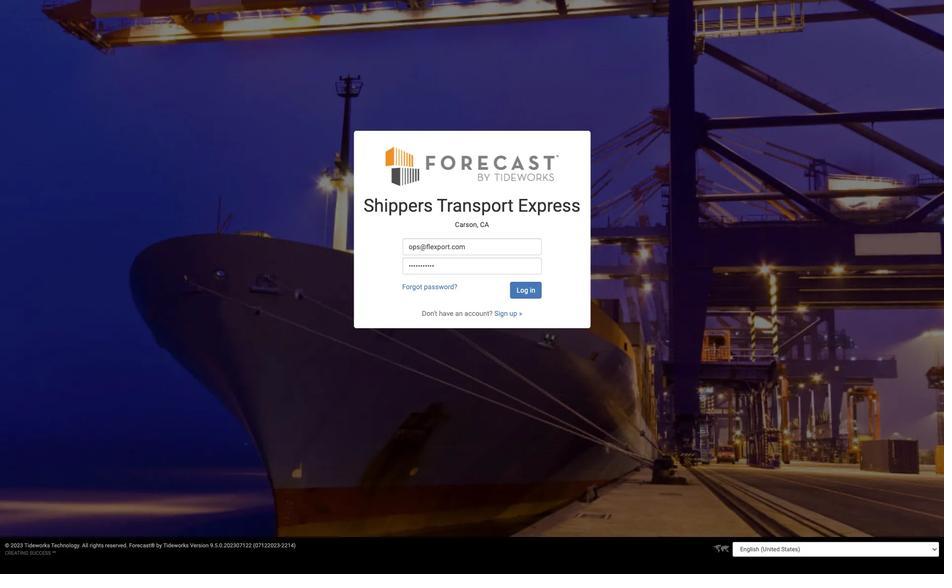 Task type: describe. For each thing, give the bounding box(es) containing it.
transport
[[437, 196, 514, 217]]

sign up » link
[[495, 310, 522, 318]]

2214)
[[282, 543, 296, 550]]

technology.
[[51, 543, 81, 550]]

password?
[[424, 283, 458, 291]]

by
[[156, 543, 162, 550]]

1 tideworks from the left
[[24, 543, 50, 550]]

2023
[[11, 543, 23, 550]]

version
[[190, 543, 209, 550]]

all
[[82, 543, 88, 550]]

in
[[530, 287, 536, 295]]

»
[[519, 310, 522, 318]]

forgot
[[402, 283, 422, 291]]

shippers
[[364, 196, 433, 217]]

log
[[517, 287, 528, 295]]

9.5.0.202307122
[[210, 543, 252, 550]]

have
[[439, 310, 454, 318]]

Email or username text field
[[402, 239, 542, 256]]

(07122023-
[[253, 543, 282, 550]]

reserved.
[[105, 543, 128, 550]]



Task type: locate. For each thing, give the bounding box(es) containing it.
forgot password? link
[[402, 283, 458, 291]]

1 horizontal spatial tideworks
[[163, 543, 189, 550]]

express
[[518, 196, 581, 217]]

forgot password? log in
[[402, 283, 536, 295]]

forecast® by tideworks image
[[386, 146, 559, 187]]

creating
[[5, 551, 28, 557]]

an
[[455, 310, 463, 318]]

tideworks right by
[[163, 543, 189, 550]]

shippers transport express carson, ca
[[364, 196, 581, 229]]

carson,
[[455, 221, 479, 229]]

2 tideworks from the left
[[163, 543, 189, 550]]

log in button
[[510, 282, 542, 299]]

success
[[30, 551, 51, 557]]

tideworks
[[24, 543, 50, 550], [163, 543, 189, 550]]

tideworks up success
[[24, 543, 50, 550]]

forecast®
[[129, 543, 155, 550]]

℠
[[52, 551, 56, 557]]

up
[[510, 310, 517, 318]]

© 2023 tideworks technology. all rights reserved. forecast® by tideworks version 9.5.0.202307122 (07122023-2214) creating success ℠
[[5, 543, 296, 557]]

don't have an account? sign up »
[[422, 310, 522, 318]]

ca
[[480, 221, 489, 229]]

Password password field
[[402, 258, 542, 275]]

0 horizontal spatial tideworks
[[24, 543, 50, 550]]

account?
[[465, 310, 493, 318]]

rights
[[90, 543, 104, 550]]

sign
[[495, 310, 508, 318]]

don't
[[422, 310, 438, 318]]

©
[[5, 543, 9, 550]]



